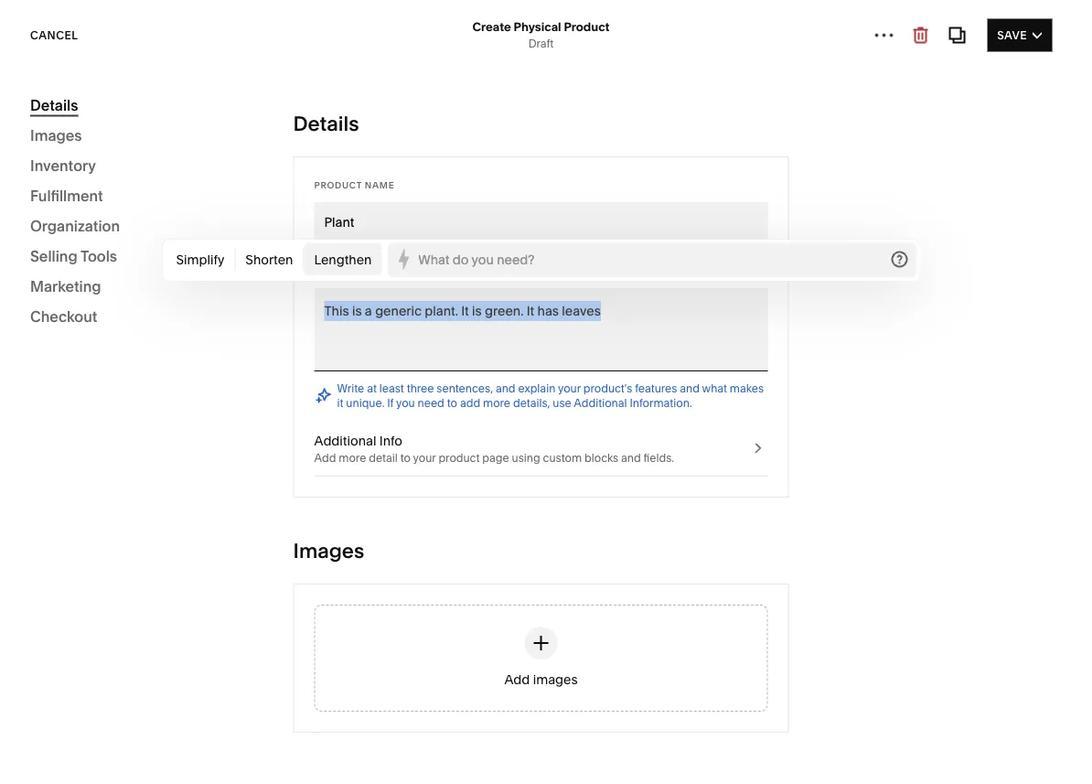 Task type: describe. For each thing, give the bounding box(es) containing it.
custom
[[543, 452, 582, 465]]

green.
[[485, 303, 524, 319]]

explain
[[518, 382, 556, 395]]

makes
[[730, 382, 764, 395]]

selling tools
[[30, 247, 117, 265]]

a
[[365, 303, 372, 319]]

this
[[324, 303, 349, 319]]

need
[[418, 397, 445, 410]]

name
[[365, 179, 395, 190]]

write at least three sentences, and explain your product's features and what makes it unique. if you need to add more details, use additional information.
[[337, 382, 764, 410]]

product inside the create physical product draft
[[564, 19, 610, 34]]

features
[[635, 382, 678, 395]]

you
[[396, 397, 415, 410]]

shorten button
[[235, 243, 303, 276]]

what
[[702, 382, 727, 395]]

marketing
[[30, 277, 101, 295]]

this is a generic plant. it is green. it has leaves
[[324, 303, 601, 319]]

shorten
[[246, 252, 293, 267]]

least
[[380, 382, 404, 395]]

fields.
[[644, 452, 674, 465]]

1 it from the left
[[461, 303, 469, 319]]

first
[[124, 253, 147, 269]]

at
[[367, 382, 377, 395]]

0 horizontal spatial and
[[496, 382, 516, 395]]

additional inside additional info add more detail to your product page using custom blocks and fields.
[[314, 433, 377, 449]]

create physical product draft
[[473, 19, 610, 50]]

to inside start adding products to your store
[[207, 206, 221, 224]]

plant.
[[425, 303, 458, 319]]

your inside the write at least three sentences, and explain your product's features and what makes it unique. if you need to add more details, use additional information.
[[558, 382, 581, 395]]

leaves
[[562, 303, 601, 319]]

your inside start adding products to your store
[[224, 206, 255, 224]]

blocks
[[585, 452, 619, 465]]

product inside 'button'
[[167, 291, 224, 304]]

it
[[337, 397, 344, 410]]

add product
[[139, 291, 224, 304]]

inventory
[[30, 156, 96, 174]]

save button
[[988, 19, 1052, 52]]

adding
[[88, 206, 137, 224]]

detail
[[369, 452, 398, 465]]

and inside additional info add more detail to your product page using custom blocks and fields.
[[621, 452, 641, 465]]

if
[[387, 397, 394, 410]]

draft
[[529, 37, 554, 50]]

to left start
[[201, 253, 213, 269]]

checkout
[[30, 307, 97, 325]]



Task type: locate. For each thing, give the bounding box(es) containing it.
0 horizontal spatial add
[[139, 291, 164, 304]]

create
[[473, 19, 511, 34], [51, 253, 92, 269]]

your
[[224, 206, 255, 224], [95, 253, 121, 269], [558, 382, 581, 395], [413, 452, 436, 465]]

your left first
[[95, 253, 121, 269]]

1 horizontal spatial is
[[472, 303, 482, 319]]

additional
[[574, 397, 627, 410], [314, 433, 377, 449]]

details
[[30, 96, 78, 114], [293, 111, 359, 136]]

it
[[461, 303, 469, 319], [527, 303, 535, 319]]

Search items… text field
[[60, 123, 328, 163]]

add inside 'button'
[[139, 291, 164, 304]]

more left detail
[[339, 452, 366, 465]]

1 horizontal spatial it
[[527, 303, 535, 319]]

tools
[[80, 247, 117, 265]]

to left add
[[447, 397, 458, 410]]

add for add product
[[139, 291, 164, 304]]

physical
[[514, 19, 561, 34]]

products
[[141, 206, 204, 224]]

create down 'store'
[[51, 253, 92, 269]]

sentences,
[[437, 382, 493, 395]]

additional down product's
[[574, 397, 627, 410]]

organization
[[30, 217, 120, 235]]

1 horizontal spatial more
[[483, 397, 511, 410]]

2 it from the left
[[527, 303, 535, 319]]

add product button
[[51, 281, 311, 314]]

and left what at the right of the page
[[680, 382, 700, 395]]

create for create your first product to start selling.
[[51, 253, 92, 269]]

start
[[51, 206, 85, 224]]

start adding products to your store
[[51, 206, 255, 244]]

0 vertical spatial additional
[[574, 397, 627, 410]]

unique.
[[346, 397, 385, 410]]

details,
[[513, 397, 550, 410]]

product left page
[[439, 452, 480, 465]]

add
[[139, 291, 164, 304], [314, 452, 336, 465], [505, 672, 530, 688]]

description
[[314, 265, 382, 276]]

0 horizontal spatial images
[[30, 126, 82, 144]]

0 horizontal spatial create
[[51, 253, 92, 269]]

details up inventory
[[30, 96, 78, 114]]

add for add images
[[505, 672, 530, 688]]

more inside additional info add more detail to your product page using custom blocks and fields.
[[339, 452, 366, 465]]

has
[[538, 303, 559, 319]]

store
[[51, 226, 87, 244]]

0 vertical spatial product
[[564, 19, 610, 34]]

lengthen button
[[304, 243, 382, 276]]

0 horizontal spatial product
[[167, 291, 224, 304]]

images
[[30, 126, 82, 144], [293, 539, 364, 563]]

1 vertical spatial images
[[293, 539, 364, 563]]

What do you need? text field
[[418, 249, 873, 269]]

product left the name
[[314, 179, 362, 190]]

three
[[407, 382, 434, 395]]

is left a
[[352, 303, 362, 319]]

1 horizontal spatial additional
[[574, 397, 627, 410]]

additional down it
[[314, 433, 377, 449]]

1 horizontal spatial and
[[621, 452, 641, 465]]

it left "has"
[[527, 303, 535, 319]]

to inside additional info add more detail to your product page using custom blocks and fields.
[[400, 452, 411, 465]]

more right add
[[483, 397, 511, 410]]

cancel button
[[30, 19, 78, 52]]

lengthen
[[314, 252, 372, 267]]

1 vertical spatial product
[[314, 179, 362, 190]]

using
[[512, 452, 541, 465]]

1 vertical spatial create
[[51, 253, 92, 269]]

save
[[998, 28, 1028, 42]]

fulfillment
[[30, 187, 103, 205]]

your inside additional info add more detail to your product page using custom blocks and fields.
[[413, 452, 436, 465]]

1 vertical spatial product
[[439, 452, 480, 465]]

row group
[[0, 46, 362, 772]]

add
[[460, 397, 481, 410]]

your up use
[[558, 382, 581, 395]]

product
[[564, 19, 610, 34], [314, 179, 362, 190], [167, 291, 224, 304]]

images
[[533, 672, 578, 688]]

1 horizontal spatial product
[[439, 452, 480, 465]]

product down simplify button
[[167, 291, 224, 304]]

0 vertical spatial add
[[139, 291, 164, 304]]

additional info add more detail to your product page using custom blocks and fields.
[[314, 433, 674, 465]]

0 horizontal spatial product
[[150, 253, 198, 269]]

create for create physical product draft
[[473, 19, 511, 34]]

1 is from the left
[[352, 303, 362, 319]]

simplify button
[[166, 243, 235, 276]]

cancel
[[30, 28, 78, 42]]

additional inside the write at least three sentences, and explain your product's features and what makes it unique. if you need to add more details, use additional information.
[[574, 397, 627, 410]]

0 horizontal spatial is
[[352, 303, 362, 319]]

add down first
[[139, 291, 164, 304]]

2 horizontal spatial and
[[680, 382, 700, 395]]

product name
[[314, 179, 395, 190]]

use
[[553, 397, 572, 410]]

and up details,
[[496, 382, 516, 395]]

product inside additional info add more detail to your product page using custom blocks and fields.
[[439, 452, 480, 465]]

create left physical
[[473, 19, 511, 34]]

start
[[216, 253, 243, 269]]

product up add product
[[150, 253, 198, 269]]

all
[[30, 87, 56, 112]]

1 horizontal spatial images
[[293, 539, 364, 563]]

1 horizontal spatial product
[[314, 179, 362, 190]]

info
[[380, 433, 403, 449]]

to inside the write at least three sentences, and explain your product's features and what makes it unique. if you need to add more details, use additional information.
[[447, 397, 458, 410]]

product right physical
[[564, 19, 610, 34]]

2 horizontal spatial add
[[505, 672, 530, 688]]

add inside additional info add more detail to your product page using custom blocks and fields.
[[314, 452, 336, 465]]

your right detail
[[413, 452, 436, 465]]

0 vertical spatial product
[[150, 253, 198, 269]]

1 horizontal spatial details
[[293, 111, 359, 136]]

create inside the create physical product draft
[[473, 19, 511, 34]]

page
[[483, 452, 509, 465]]

Eucalyptus Face Scrub field
[[324, 212, 758, 232]]

information.
[[630, 397, 692, 410]]

create your first product to start selling.
[[51, 253, 289, 269]]

is
[[352, 303, 362, 319], [472, 303, 482, 319]]

0 horizontal spatial more
[[339, 452, 366, 465]]

1 horizontal spatial add
[[314, 452, 336, 465]]

categories button
[[0, 20, 129, 60]]

add images
[[505, 672, 578, 688]]

0 horizontal spatial additional
[[314, 433, 377, 449]]

1 vertical spatial more
[[339, 452, 366, 465]]

details up product name
[[293, 111, 359, 136]]

0 vertical spatial create
[[473, 19, 511, 34]]

and left fields.
[[621, 452, 641, 465]]

2 is from the left
[[472, 303, 482, 319]]

categories
[[35, 33, 109, 47]]

add left detail
[[314, 452, 336, 465]]

selling
[[30, 247, 77, 265]]

0 vertical spatial more
[[483, 397, 511, 410]]

generic
[[375, 303, 422, 319]]

product
[[150, 253, 198, 269], [439, 452, 480, 465]]

write
[[337, 382, 364, 395]]

simplify
[[176, 252, 224, 267]]

2 vertical spatial add
[[505, 672, 530, 688]]

1 horizontal spatial create
[[473, 19, 511, 34]]

it right plant.
[[461, 303, 469, 319]]

more
[[483, 397, 511, 410], [339, 452, 366, 465]]

to right detail
[[400, 452, 411, 465]]

is left "green."
[[472, 303, 482, 319]]

1 vertical spatial add
[[314, 452, 336, 465]]

0 vertical spatial images
[[30, 126, 82, 144]]

product's
[[584, 382, 633, 395]]

0 horizontal spatial details
[[30, 96, 78, 114]]

2 horizontal spatial product
[[564, 19, 610, 34]]

and
[[496, 382, 516, 395], [680, 382, 700, 395], [621, 452, 641, 465]]

add left "images"
[[505, 672, 530, 688]]

2 vertical spatial product
[[167, 291, 224, 304]]

selling.
[[246, 253, 289, 269]]

to
[[207, 206, 221, 224], [201, 253, 213, 269], [447, 397, 458, 410], [400, 452, 411, 465]]

more inside the write at least three sentences, and explain your product's features and what makes it unique. if you need to add more details, use additional information.
[[483, 397, 511, 410]]

your up start
[[224, 206, 255, 224]]

1 vertical spatial additional
[[314, 433, 377, 449]]

0 horizontal spatial it
[[461, 303, 469, 319]]

to right products
[[207, 206, 221, 224]]

tab list
[[886, 25, 970, 54]]



Task type: vqa. For each thing, say whether or not it's contained in the screenshot.
the on inside the CREATE A SUBSCRIPTION TO CHARGE YOUR CUSTOMERS ON A RECURRING BASIS.
no



